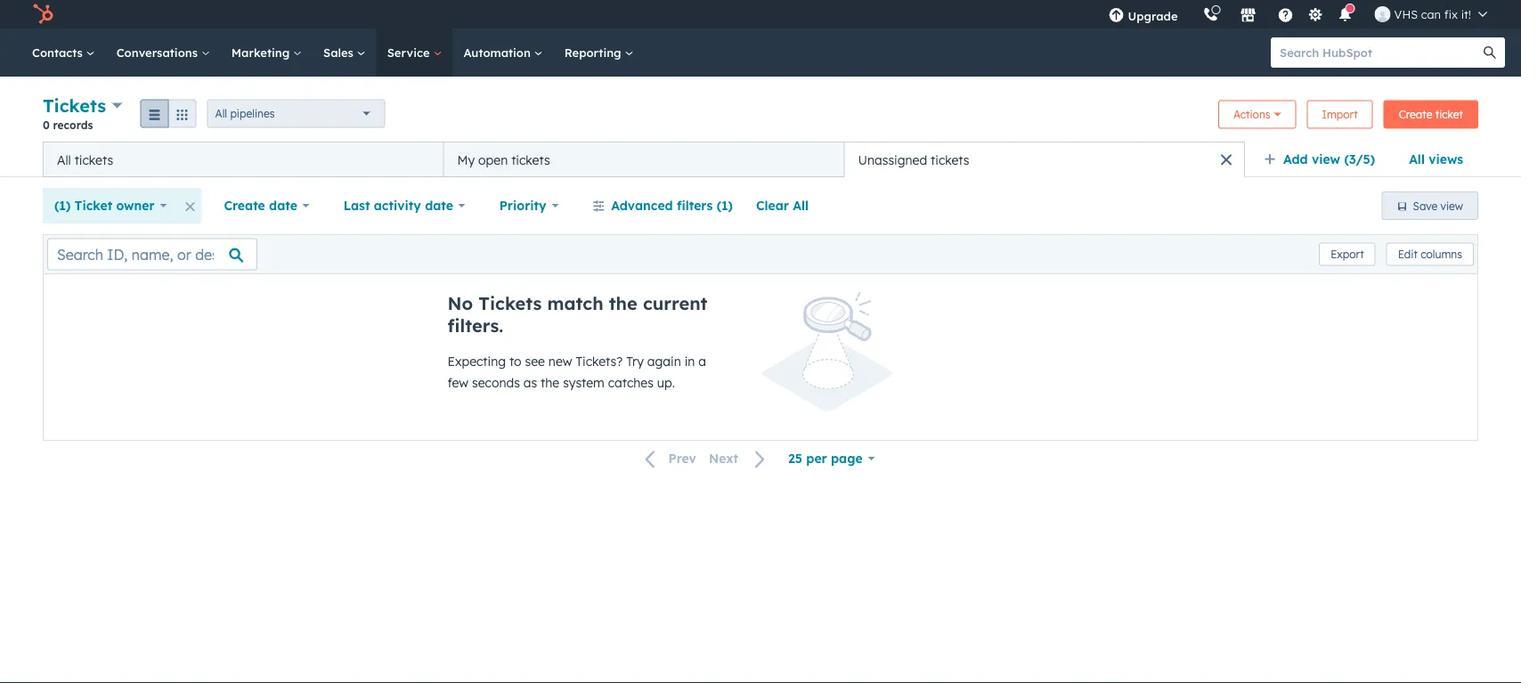 Task type: describe. For each thing, give the bounding box(es) containing it.
it!
[[1462, 7, 1472, 21]]

0
[[43, 118, 50, 131]]

clear all button
[[745, 188, 821, 224]]

next
[[709, 451, 739, 467]]

sales link
[[313, 29, 377, 77]]

actions button
[[1219, 100, 1297, 129]]

terry turtle image
[[1375, 6, 1391, 22]]

date inside create date popup button
[[269, 198, 298, 213]]

my
[[457, 152, 475, 167]]

edit columns
[[1398, 248, 1463, 261]]

marketing
[[231, 45, 293, 60]]

(1) inside popup button
[[54, 198, 71, 213]]

settings link
[[1305, 5, 1327, 24]]

Search HubSpot search field
[[1271, 37, 1490, 68]]

tickets for unassigned tickets
[[931, 152, 970, 167]]

reporting link
[[554, 29, 645, 77]]

menu containing vhs can fix it!
[[1096, 0, 1500, 29]]

(1) ticket owner
[[54, 198, 155, 213]]

tickets inside popup button
[[43, 94, 106, 117]]

edit
[[1398, 248, 1418, 261]]

notifications image
[[1338, 8, 1354, 24]]

25
[[789, 451, 803, 466]]

last
[[344, 198, 370, 213]]

(1) ticket owner button
[[43, 188, 179, 224]]

automation
[[464, 45, 534, 60]]

group inside the tickets "banner"
[[140, 99, 196, 128]]

calling icon image
[[1203, 7, 1219, 23]]

filters.
[[448, 314, 503, 337]]

actions
[[1234, 108, 1271, 121]]

export button
[[1320, 243, 1376, 266]]

hubspot image
[[32, 4, 53, 25]]

filters
[[677, 198, 713, 213]]

add view (3/5)
[[1284, 151, 1376, 167]]

all for all views
[[1410, 151, 1425, 167]]

notifications button
[[1331, 0, 1361, 29]]

the inside 'no tickets match the current filters.'
[[609, 292, 638, 314]]

again
[[648, 354, 681, 369]]

calling icon button
[[1196, 2, 1226, 26]]

unassigned
[[858, 152, 928, 167]]

catches
[[608, 375, 654, 391]]

all for all pipelines
[[215, 107, 227, 120]]

upgrade
[[1128, 8, 1178, 23]]

edit columns button
[[1387, 243, 1474, 266]]

create ticket button
[[1384, 100, 1479, 129]]

few
[[448, 375, 469, 391]]

tickets for all tickets
[[75, 152, 113, 167]]

create for create ticket
[[1399, 108, 1433, 121]]

all inside button
[[793, 198, 809, 213]]

new
[[549, 354, 572, 369]]

25 per page
[[789, 451, 863, 466]]

create date button
[[212, 188, 321, 224]]

fix
[[1445, 7, 1458, 21]]

no tickets match the current filters.
[[448, 292, 708, 337]]

tickets banner
[[43, 93, 1479, 142]]

save
[[1413, 199, 1438, 212]]

unassigned tickets
[[858, 152, 970, 167]]

vhs
[[1395, 7, 1418, 21]]

up.
[[657, 375, 675, 391]]

automation link
[[453, 29, 554, 77]]

settings image
[[1308, 8, 1324, 24]]

25 per page button
[[777, 441, 887, 477]]

advanced filters (1)
[[611, 198, 733, 213]]

expecting
[[448, 354, 506, 369]]

search image
[[1484, 46, 1497, 59]]

views
[[1429, 151, 1464, 167]]

0 records
[[43, 118, 93, 131]]

add
[[1284, 151, 1308, 167]]

tickets inside 'no tickets match the current filters.'
[[479, 292, 542, 314]]

in
[[685, 354, 695, 369]]

advanced
[[611, 198, 673, 213]]

seconds
[[472, 375, 520, 391]]

(1) inside button
[[717, 198, 733, 213]]

priority button
[[488, 188, 570, 224]]

a
[[699, 354, 706, 369]]

create date
[[224, 198, 298, 213]]

(3/5)
[[1345, 151, 1376, 167]]



Task type: locate. For each thing, give the bounding box(es) containing it.
search button
[[1475, 37, 1506, 68]]

create inside create date popup button
[[224, 198, 265, 213]]

all views
[[1410, 151, 1464, 167]]

import
[[1323, 108, 1358, 121]]

priority
[[500, 198, 547, 213]]

help image
[[1278, 8, 1294, 24]]

1 vertical spatial view
[[1441, 199, 1464, 212]]

1 horizontal spatial date
[[425, 198, 453, 213]]

vhs can fix it! button
[[1364, 0, 1498, 29]]

my open tickets
[[457, 152, 550, 167]]

0 horizontal spatial (1)
[[54, 198, 71, 213]]

1 horizontal spatial tickets
[[479, 292, 542, 314]]

Search ID, name, or description search field
[[47, 238, 257, 270]]

2 tickets from the left
[[512, 152, 550, 167]]

owner
[[116, 198, 155, 213]]

0 horizontal spatial the
[[541, 375, 560, 391]]

unassigned tickets button
[[845, 142, 1245, 177]]

all tickets button
[[43, 142, 444, 177]]

all inside button
[[57, 152, 71, 167]]

view right add
[[1312, 151, 1341, 167]]

last activity date button
[[332, 188, 477, 224]]

add view (3/5) button
[[1253, 142, 1398, 177]]

date down all tickets button
[[269, 198, 298, 213]]

marketing link
[[221, 29, 313, 77]]

2 horizontal spatial tickets
[[931, 152, 970, 167]]

hubspot link
[[21, 4, 67, 25]]

conversations link
[[106, 29, 221, 77]]

see
[[525, 354, 545, 369]]

all left pipelines
[[215, 107, 227, 120]]

columns
[[1421, 248, 1463, 261]]

view right save
[[1441, 199, 1464, 212]]

conversations
[[116, 45, 201, 60]]

group
[[140, 99, 196, 128]]

as
[[524, 375, 537, 391]]

import button
[[1307, 100, 1374, 129]]

0 horizontal spatial tickets
[[75, 152, 113, 167]]

all pipelines button
[[207, 99, 385, 128]]

contacts link
[[21, 29, 106, 77]]

records
[[53, 118, 93, 131]]

all tickets
[[57, 152, 113, 167]]

menu item
[[1191, 0, 1194, 29]]

current
[[643, 292, 708, 314]]

view inside button
[[1441, 199, 1464, 212]]

clear
[[756, 198, 789, 213]]

clear all
[[756, 198, 809, 213]]

save view
[[1413, 199, 1464, 212]]

view
[[1312, 151, 1341, 167], [1441, 199, 1464, 212]]

the inside expecting to see new tickets? try again in a few seconds as the system catches up.
[[541, 375, 560, 391]]

1 vertical spatial the
[[541, 375, 560, 391]]

tickets inside button
[[75, 152, 113, 167]]

all inside popup button
[[215, 107, 227, 120]]

create down all tickets button
[[224, 198, 265, 213]]

tickets right unassigned
[[931, 152, 970, 167]]

2 (1) from the left
[[717, 198, 733, 213]]

0 horizontal spatial tickets
[[43, 94, 106, 117]]

prev button
[[635, 447, 703, 471]]

view inside popup button
[[1312, 151, 1341, 167]]

advanced filters (1) button
[[581, 188, 745, 224]]

upgrade image
[[1109, 8, 1125, 24]]

all
[[215, 107, 227, 120], [1410, 151, 1425, 167], [57, 152, 71, 167], [793, 198, 809, 213]]

tickets up records
[[43, 94, 106, 117]]

tickets right 'open'
[[512, 152, 550, 167]]

the right match
[[609, 292, 638, 314]]

1 tickets from the left
[[75, 152, 113, 167]]

reporting
[[565, 45, 625, 60]]

create inside create ticket button
[[1399, 108, 1433, 121]]

(1) left ticket
[[54, 198, 71, 213]]

system
[[563, 375, 605, 391]]

view for add
[[1312, 151, 1341, 167]]

the
[[609, 292, 638, 314], [541, 375, 560, 391]]

activity
[[374, 198, 421, 213]]

open
[[479, 152, 508, 167]]

the right "as"
[[541, 375, 560, 391]]

2 date from the left
[[425, 198, 453, 213]]

help button
[[1271, 0, 1301, 29]]

to
[[510, 354, 522, 369]]

(1) right filters
[[717, 198, 733, 213]]

pipelines
[[230, 107, 275, 120]]

1 date from the left
[[269, 198, 298, 213]]

save view button
[[1382, 192, 1479, 220]]

tickets
[[43, 94, 106, 117], [479, 292, 542, 314]]

tickets right no
[[479, 292, 542, 314]]

prev
[[669, 451, 697, 467]]

tickets button
[[43, 93, 123, 118]]

0 horizontal spatial view
[[1312, 151, 1341, 167]]

1 (1) from the left
[[54, 198, 71, 213]]

0 vertical spatial tickets
[[43, 94, 106, 117]]

all down 0 records on the left of page
[[57, 152, 71, 167]]

per
[[807, 451, 827, 466]]

export
[[1331, 248, 1365, 261]]

ticket
[[1436, 108, 1464, 121]]

vhs can fix it!
[[1395, 7, 1472, 21]]

all right 'clear'
[[793, 198, 809, 213]]

1 vertical spatial tickets
[[479, 292, 542, 314]]

tickets?
[[576, 354, 623, 369]]

3 tickets from the left
[[931, 152, 970, 167]]

all left views on the top of page
[[1410, 151, 1425, 167]]

no
[[448, 292, 473, 314]]

marketplaces button
[[1230, 0, 1267, 29]]

expecting to see new tickets? try again in a few seconds as the system catches up.
[[448, 354, 706, 391]]

0 horizontal spatial date
[[269, 198, 298, 213]]

0 vertical spatial create
[[1399, 108, 1433, 121]]

menu
[[1096, 0, 1500, 29]]

1 vertical spatial create
[[224, 198, 265, 213]]

all for all tickets
[[57, 152, 71, 167]]

last activity date
[[344, 198, 453, 213]]

tickets
[[75, 152, 113, 167], [512, 152, 550, 167], [931, 152, 970, 167]]

marketplaces image
[[1241, 8, 1257, 24]]

tickets down records
[[75, 152, 113, 167]]

all pipelines
[[215, 107, 275, 120]]

service link
[[377, 29, 453, 77]]

ticket
[[74, 198, 112, 213]]

0 vertical spatial view
[[1312, 151, 1341, 167]]

1 horizontal spatial create
[[1399, 108, 1433, 121]]

next button
[[703, 447, 777, 471]]

create left ticket
[[1399, 108, 1433, 121]]

0 horizontal spatial create
[[224, 198, 265, 213]]

page
[[831, 451, 863, 466]]

0 vertical spatial the
[[609, 292, 638, 314]]

create
[[1399, 108, 1433, 121], [224, 198, 265, 213]]

create for create date
[[224, 198, 265, 213]]

service
[[387, 45, 433, 60]]

date inside last activity date popup button
[[425, 198, 453, 213]]

1 horizontal spatial (1)
[[717, 198, 733, 213]]

date right activity
[[425, 198, 453, 213]]

sales
[[323, 45, 357, 60]]

can
[[1422, 7, 1442, 21]]

view for save
[[1441, 199, 1464, 212]]

all views link
[[1398, 142, 1475, 177]]

1 horizontal spatial view
[[1441, 199, 1464, 212]]

1 horizontal spatial tickets
[[512, 152, 550, 167]]

create ticket
[[1399, 108, 1464, 121]]

contacts
[[32, 45, 86, 60]]

1 horizontal spatial the
[[609, 292, 638, 314]]

match
[[547, 292, 604, 314]]

my open tickets button
[[444, 142, 845, 177]]

pagination navigation
[[635, 447, 777, 471]]



Task type: vqa. For each thing, say whether or not it's contained in the screenshot.
rightmost Press to sort. element
no



